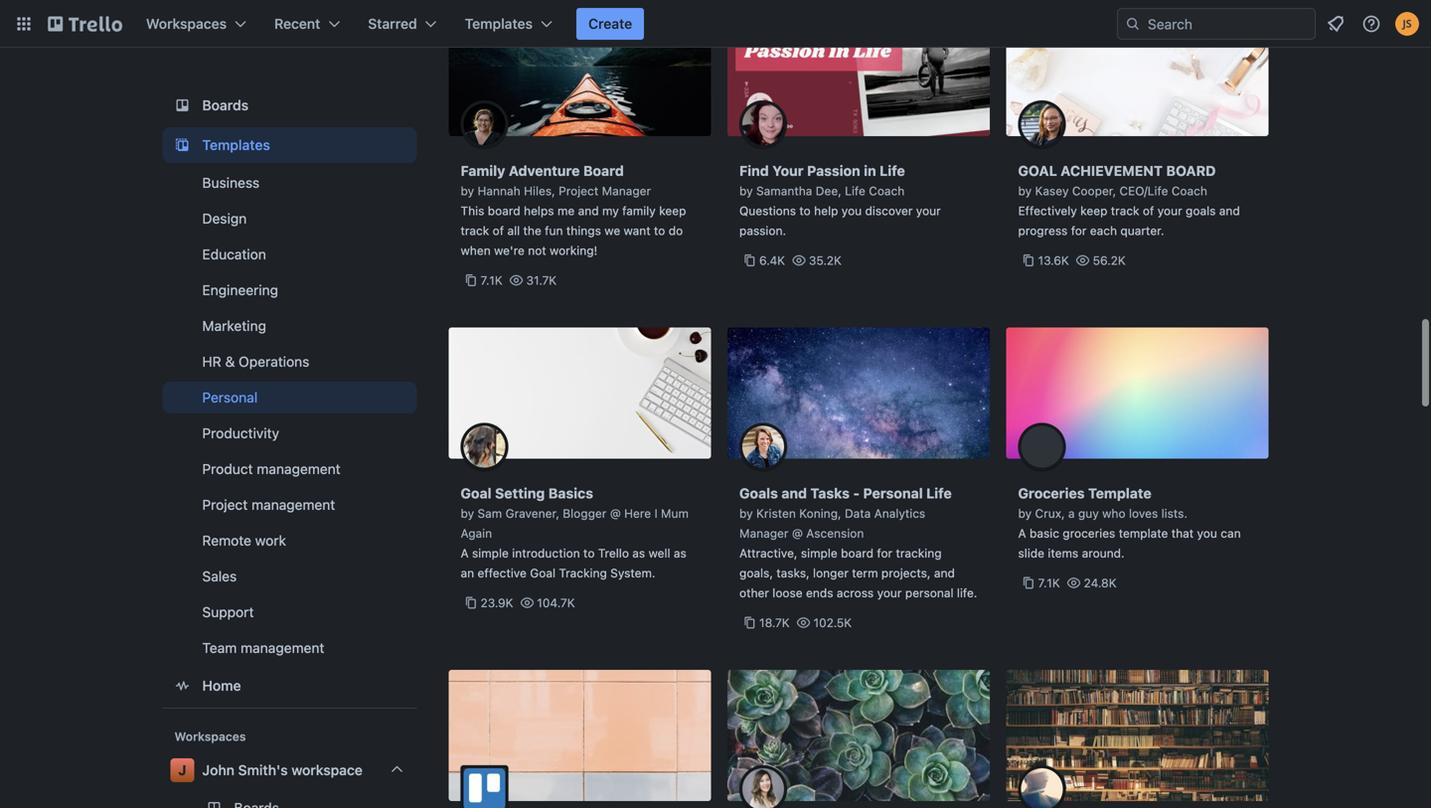 Task type: vqa. For each thing, say whether or not it's contained in the screenshot.
15th row from the bottom
no



Task type: describe. For each thing, give the bounding box(es) containing it.
groceries
[[1063, 527, 1116, 540]]

product management link
[[163, 453, 417, 485]]

basic
[[1030, 527, 1060, 540]]

boards link
[[163, 88, 417, 123]]

an
[[461, 566, 474, 580]]

can
[[1221, 527, 1242, 540]]

sales
[[202, 568, 237, 585]]

starred button
[[356, 8, 449, 40]]

0 horizontal spatial templates
[[202, 137, 270, 153]]

hr & operations link
[[163, 346, 417, 378]]

dee,
[[816, 184, 842, 198]]

personal inside goals and tasks - personal life by kristen koning, data analytics manager @ ascension attractive, simple board for tracking goals, tasks, longer term projects, and other loose ends across your personal life.
[[864, 485, 923, 502]]

goals,
[[740, 566, 774, 580]]

simple inside goal setting basics by sam gravener, blogger @ here i mum again a simple introduction to trello as well as an effective goal tracking system.
[[472, 546, 509, 560]]

your inside goals and tasks - personal life by kristen koning, data analytics manager @ ascension attractive, simple board for tracking goals, tasks, longer term projects, and other loose ends across your personal life.
[[878, 586, 902, 600]]

education link
[[163, 239, 417, 270]]

1 horizontal spatial life
[[880, 163, 906, 179]]

i
[[655, 507, 658, 521]]

ends
[[807, 586, 834, 600]]

life.
[[958, 586, 978, 600]]

guy
[[1079, 507, 1100, 521]]

1 vertical spatial life
[[845, 184, 866, 198]]

engineering
[[202, 282, 278, 298]]

coach inside goal achievement board by kasey cooper, ceo/life coach effectively keep track of your goals and progress for each quarter.
[[1172, 184, 1208, 198]]

Search field
[[1142, 9, 1316, 39]]

7.1k for family
[[481, 273, 503, 287]]

crux,
[[1036, 507, 1066, 521]]

smith's
[[238, 762, 288, 779]]

35.2k
[[809, 254, 842, 267]]

esco obong, senior software engineer @ uber image
[[1019, 766, 1067, 808]]

samantha
[[757, 184, 813, 198]]

by inside goal achievement board by kasey cooper, ceo/life coach effectively keep track of your goals and progress for each quarter.
[[1019, 184, 1032, 198]]

1 vertical spatial workspaces
[[175, 730, 246, 744]]

mum
[[661, 507, 689, 521]]

recent
[[275, 15, 320, 32]]

18.7k
[[760, 616, 790, 630]]

for inside goals and tasks - personal life by kristen koning, data analytics manager @ ascension attractive, simple board for tracking goals, tasks, longer term projects, and other loose ends across your personal life.
[[877, 546, 893, 560]]

work
[[255, 533, 286, 549]]

simple inside goals and tasks - personal life by kristen koning, data analytics manager @ ascension attractive, simple board for tracking goals, tasks, longer term projects, and other loose ends across your personal life.
[[801, 546, 838, 560]]

tasks,
[[777, 566, 810, 580]]

tasks
[[811, 485, 850, 502]]

board inside goals and tasks - personal life by kristen koning, data analytics manager @ ascension attractive, simple board for tracking goals, tasks, longer term projects, and other loose ends across your personal life.
[[841, 546, 874, 560]]

design link
[[163, 203, 417, 235]]

education
[[202, 246, 266, 263]]

when
[[461, 244, 491, 258]]

kristen
[[757, 507, 796, 521]]

goals
[[1186, 204, 1217, 218]]

@ inside goal setting basics by sam gravener, blogger @ here i mum again a simple introduction to trello as well as an effective goal tracking system.
[[610, 507, 621, 521]]

hr
[[202, 354, 221, 370]]

create button
[[577, 8, 645, 40]]

goal achievement board by kasey cooper, ceo/life coach effectively keep track of your goals and progress for each quarter.
[[1019, 163, 1241, 238]]

effective
[[478, 566, 527, 580]]

that
[[1172, 527, 1194, 540]]

progress
[[1019, 224, 1068, 238]]

basics
[[549, 485, 594, 502]]

goals and tasks - personal life by kristen koning, data analytics manager @ ascension attractive, simple board for tracking goals, tasks, longer term projects, and other loose ends across your personal life.
[[740, 485, 978, 600]]

help
[[815, 204, 839, 218]]

to inside goal setting basics by sam gravener, blogger @ here i mum again a simple introduction to trello as well as an effective goal tracking system.
[[584, 546, 595, 560]]

template board image
[[171, 133, 194, 157]]

102.5k
[[814, 616, 852, 630]]

you inside find your passion in life by samantha dee, life coach questions to help you discover your passion.
[[842, 204, 862, 218]]

find
[[740, 163, 769, 179]]

boards
[[202, 97, 249, 113]]

introduction
[[512, 546, 580, 560]]

discover
[[866, 204, 913, 218]]

manager inside the family adventure board by hannah hiles, project manager this board helps me and my family keep track of all the fun things we want to do when we're not working!
[[602, 184, 651, 198]]

all
[[508, 224, 520, 238]]

analytics
[[875, 507, 926, 521]]

management for team management
[[241, 640, 325, 656]]

items
[[1048, 546, 1079, 560]]

1 horizontal spatial goal
[[530, 566, 556, 580]]

a inside groceries template by crux, a guy who loves lists. a basic groceries template that you can slide items around.
[[1019, 527, 1027, 540]]

things
[[567, 224, 602, 238]]

goals
[[740, 485, 779, 502]]

by inside goal setting basics by sam gravener, blogger @ here i mum again a simple introduction to trello as well as an effective goal tracking system.
[[461, 507, 474, 521]]

104.7k
[[537, 596, 575, 610]]

for inside goal achievement board by kasey cooper, ceo/life coach effectively keep track of your goals and progress for each quarter.
[[1072, 224, 1087, 238]]

tracking
[[896, 546, 942, 560]]

gravener,
[[506, 507, 560, 521]]

your inside goal achievement board by kasey cooper, ceo/life coach effectively keep track of your goals and progress for each quarter.
[[1158, 204, 1183, 218]]

kristen koning, data analytics manager @ ascension image
[[740, 423, 788, 471]]

john smith's workspace
[[202, 762, 363, 779]]

goal setting basics by sam gravener, blogger @ here i mum again a simple introduction to trello as well as an effective goal tracking system.
[[461, 485, 689, 580]]

23.9k
[[481, 596, 514, 610]]

life inside goals and tasks - personal life by kristen koning, data analytics manager @ ascension attractive, simple board for tracking goals, tasks, longer term projects, and other loose ends across your personal life.
[[927, 485, 952, 502]]

trello
[[598, 546, 629, 560]]

koning,
[[800, 507, 842, 521]]

across
[[837, 586, 874, 600]]

management for product management
[[257, 461, 341, 477]]

not
[[528, 244, 547, 258]]

and up kristen
[[782, 485, 808, 502]]

john smith (johnsmith38824343) image
[[1396, 12, 1420, 36]]

&
[[225, 354, 235, 370]]

of inside the family adventure board by hannah hiles, project manager this board helps me and my family keep track of all the fun things we want to do when we're not working!
[[493, 224, 504, 238]]

-
[[854, 485, 860, 502]]

personal
[[906, 586, 954, 600]]

jennie yip, designer @ atlassian image
[[740, 766, 788, 808]]

0 notifications image
[[1325, 12, 1348, 36]]

search image
[[1126, 16, 1142, 32]]

family
[[623, 204, 656, 218]]

56.2k
[[1093, 254, 1126, 267]]

project management link
[[163, 489, 417, 521]]



Task type: locate. For each thing, give the bounding box(es) containing it.
board down hannah
[[488, 204, 521, 218]]

do
[[669, 224, 683, 238]]

keep inside goal achievement board by kasey cooper, ceo/life coach effectively keep track of your goals and progress for each quarter.
[[1081, 204, 1108, 218]]

samantha dee, life coach image
[[740, 100, 788, 148]]

goal up sam
[[461, 485, 492, 502]]

family adventure board by hannah hiles, project manager this board helps me and my family keep track of all the fun things we want to do when we're not working!
[[461, 163, 687, 258]]

2 vertical spatial management
[[241, 640, 325, 656]]

1 horizontal spatial of
[[1143, 204, 1155, 218]]

hannah hiles, project manager image
[[461, 100, 509, 148]]

for
[[1072, 224, 1087, 238], [877, 546, 893, 560]]

coach inside find your passion in life by samantha dee, life coach questions to help you discover your passion.
[[869, 184, 905, 198]]

and inside the family adventure board by hannah hiles, project manager this board helps me and my family keep track of all the fun things we want to do when we're not working!
[[578, 204, 599, 218]]

1 vertical spatial for
[[877, 546, 893, 560]]

operations
[[239, 354, 310, 370]]

1 vertical spatial a
[[461, 546, 469, 560]]

templates right starred dropdown button on the top of page
[[465, 15, 533, 32]]

track inside goal achievement board by kasey cooper, ceo/life coach effectively keep track of your goals and progress for each quarter.
[[1112, 204, 1140, 218]]

1 horizontal spatial personal
[[864, 485, 923, 502]]

simple
[[472, 546, 509, 560], [801, 546, 838, 560]]

working!
[[550, 244, 598, 258]]

2 horizontal spatial to
[[800, 204, 811, 218]]

trello marketing team image
[[461, 766, 509, 808]]

1 vertical spatial management
[[252, 497, 335, 513]]

0 horizontal spatial to
[[584, 546, 595, 560]]

a up an
[[461, 546, 469, 560]]

0 vertical spatial goal
[[461, 485, 492, 502]]

sam
[[478, 507, 502, 521]]

management for project management
[[252, 497, 335, 513]]

goal
[[461, 485, 492, 502], [530, 566, 556, 580]]

1 horizontal spatial keep
[[1081, 204, 1108, 218]]

a inside goal setting basics by sam gravener, blogger @ here i mum again a simple introduction to trello as well as an effective goal tracking system.
[[461, 546, 469, 560]]

templates button
[[453, 8, 565, 40]]

@ down kristen
[[792, 527, 803, 540]]

2 coach from the left
[[1172, 184, 1208, 198]]

0 vertical spatial of
[[1143, 204, 1155, 218]]

coach down "board"
[[1172, 184, 1208, 198]]

you left can
[[1198, 527, 1218, 540]]

track up quarter.
[[1112, 204, 1140, 218]]

to left help
[[800, 204, 811, 218]]

of down ceo/life
[[1143, 204, 1155, 218]]

0 horizontal spatial you
[[842, 204, 862, 218]]

0 vertical spatial templates
[[465, 15, 533, 32]]

1 horizontal spatial as
[[674, 546, 687, 560]]

personal up analytics
[[864, 485, 923, 502]]

7.1k down 'when'
[[481, 273, 503, 287]]

adventure
[[509, 163, 580, 179]]

board up term
[[841, 546, 874, 560]]

0 horizontal spatial track
[[461, 224, 490, 238]]

setting
[[495, 485, 545, 502]]

your left goals
[[1158, 204, 1183, 218]]

by inside groceries template by crux, a guy who loves lists. a basic groceries template that you can slide items around.
[[1019, 507, 1032, 521]]

1 vertical spatial personal
[[864, 485, 923, 502]]

workspace
[[292, 762, 363, 779]]

tracking
[[559, 566, 607, 580]]

project inside the family adventure board by hannah hiles, project manager this board helps me and my family keep track of all the fun things we want to do when we're not working!
[[559, 184, 599, 198]]

business link
[[163, 167, 417, 199]]

1 vertical spatial goal
[[530, 566, 556, 580]]

to inside the family adventure board by hannah hiles, project manager this board helps me and my family keep track of all the fun things we want to do when we're not working!
[[654, 224, 666, 238]]

0 horizontal spatial your
[[878, 586, 902, 600]]

primary element
[[0, 0, 1432, 48]]

board image
[[171, 93, 194, 117]]

7.1k down items
[[1039, 576, 1061, 590]]

life down the in
[[845, 184, 866, 198]]

coach up discover
[[869, 184, 905, 198]]

life up the tracking at the bottom right
[[927, 485, 952, 502]]

0 vertical spatial track
[[1112, 204, 1140, 218]]

me
[[558, 204, 575, 218]]

template
[[1119, 527, 1169, 540]]

1 vertical spatial track
[[461, 224, 490, 238]]

of inside goal achievement board by kasey cooper, ceo/life coach effectively keep track of your goals and progress for each quarter.
[[1143, 204, 1155, 218]]

simple up longer
[[801, 546, 838, 560]]

keep down cooper,
[[1081, 204, 1108, 218]]

1 horizontal spatial for
[[1072, 224, 1087, 238]]

by left crux,
[[1019, 507, 1032, 521]]

0 vertical spatial project
[[559, 184, 599, 198]]

0 vertical spatial workspaces
[[146, 15, 227, 32]]

board inside the family adventure board by hannah hiles, project manager this board helps me and my family keep track of all the fun things we want to do when we're not working!
[[488, 204, 521, 218]]

manager up the attractive, on the right of page
[[740, 527, 789, 540]]

find your passion in life by samantha dee, life coach questions to help you discover your passion.
[[740, 163, 941, 238]]

templates up business
[[202, 137, 270, 153]]

project up "remote" on the bottom left of page
[[202, 497, 248, 513]]

questions
[[740, 204, 797, 218]]

again
[[461, 527, 492, 540]]

hannah
[[478, 184, 521, 198]]

project management
[[202, 497, 335, 513]]

system.
[[611, 566, 656, 580]]

simple up effective
[[472, 546, 509, 560]]

you inside groceries template by crux, a guy who loves lists. a basic groceries template that you can slide items around.
[[1198, 527, 1218, 540]]

0 vertical spatial 7.1k
[[481, 273, 503, 287]]

the
[[524, 224, 542, 238]]

manager up family at the left top of the page
[[602, 184, 651, 198]]

crux, a guy who loves lists. image
[[1019, 423, 1067, 471]]

support
[[202, 604, 254, 621]]

2 horizontal spatial your
[[1158, 204, 1183, 218]]

other
[[740, 586, 770, 600]]

your
[[917, 204, 941, 218], [1158, 204, 1183, 218], [878, 586, 902, 600]]

0 vertical spatial to
[[800, 204, 811, 218]]

1 vertical spatial 7.1k
[[1039, 576, 1061, 590]]

by up "this" on the top
[[461, 184, 474, 198]]

2 simple from the left
[[801, 546, 838, 560]]

by inside find your passion in life by samantha dee, life coach questions to help you discover your passion.
[[740, 184, 753, 198]]

product
[[202, 461, 253, 477]]

home
[[202, 678, 241, 694]]

open information menu image
[[1362, 14, 1382, 34]]

1 horizontal spatial coach
[[1172, 184, 1208, 198]]

keep up do
[[659, 204, 687, 218]]

1 coach from the left
[[869, 184, 905, 198]]

1 horizontal spatial 7.1k
[[1039, 576, 1061, 590]]

0 horizontal spatial manager
[[602, 184, 651, 198]]

by inside the family adventure board by hannah hiles, project manager this board helps me and my family keep track of all the fun things we want to do when we're not working!
[[461, 184, 474, 198]]

0 horizontal spatial goal
[[461, 485, 492, 502]]

life right the in
[[880, 163, 906, 179]]

2 keep from the left
[[1081, 204, 1108, 218]]

management
[[257, 461, 341, 477], [252, 497, 335, 513], [241, 640, 325, 656]]

by down goals
[[740, 507, 753, 521]]

1 horizontal spatial board
[[841, 546, 874, 560]]

1 horizontal spatial @
[[792, 527, 803, 540]]

attractive,
[[740, 546, 798, 560]]

management down product management link
[[252, 497, 335, 513]]

0 vertical spatial personal
[[202, 389, 258, 406]]

and up 'things'
[[578, 204, 599, 218]]

2 as from the left
[[674, 546, 687, 560]]

@ left 'here' at the left bottom of the page
[[610, 507, 621, 521]]

by inside goals and tasks - personal life by kristen koning, data analytics manager @ ascension attractive, simple board for tracking goals, tasks, longer term projects, and other loose ends across your personal life.
[[740, 507, 753, 521]]

ascension
[[807, 527, 865, 540]]

hiles,
[[524, 184, 556, 198]]

templates link
[[163, 127, 417, 163]]

of
[[1143, 204, 1155, 218], [493, 224, 504, 238]]

1 vertical spatial you
[[1198, 527, 1218, 540]]

by up again at the bottom left
[[461, 507, 474, 521]]

groceries template by crux, a guy who loves lists. a basic groceries template that you can slide items around.
[[1019, 485, 1242, 560]]

0 horizontal spatial @
[[610, 507, 621, 521]]

to inside find your passion in life by samantha dee, life coach questions to help you discover your passion.
[[800, 204, 811, 218]]

this
[[461, 204, 485, 218]]

1 keep from the left
[[659, 204, 687, 218]]

0 horizontal spatial board
[[488, 204, 521, 218]]

management down 'productivity' "link"
[[257, 461, 341, 477]]

1 horizontal spatial you
[[1198, 527, 1218, 540]]

starred
[[368, 15, 417, 32]]

a
[[1069, 507, 1076, 521]]

@
[[610, 507, 621, 521], [792, 527, 803, 540]]

project up me
[[559, 184, 599, 198]]

0 horizontal spatial coach
[[869, 184, 905, 198]]

team
[[202, 640, 237, 656]]

1 vertical spatial project
[[202, 497, 248, 513]]

recent button
[[263, 8, 352, 40]]

business
[[202, 175, 260, 191]]

0 horizontal spatial personal
[[202, 389, 258, 406]]

workspaces up board "image"
[[146, 15, 227, 32]]

0 vertical spatial a
[[1019, 527, 1027, 540]]

1 vertical spatial board
[[841, 546, 874, 560]]

home image
[[171, 674, 194, 698]]

0 vertical spatial @
[[610, 507, 621, 521]]

7.1k for groceries
[[1039, 576, 1061, 590]]

track
[[1112, 204, 1140, 218], [461, 224, 490, 238]]

2 vertical spatial life
[[927, 485, 952, 502]]

0 vertical spatial management
[[257, 461, 341, 477]]

1 horizontal spatial your
[[917, 204, 941, 218]]

@ inside goals and tasks - personal life by kristen koning, data analytics manager @ ascension attractive, simple board for tracking goals, tasks, longer term projects, and other loose ends across your personal life.
[[792, 527, 803, 540]]

your
[[773, 163, 804, 179]]

in
[[864, 163, 877, 179]]

a up slide
[[1019, 527, 1027, 540]]

track inside the family adventure board by hannah hiles, project manager this board helps me and my family keep track of all the fun things we want to do when we're not working!
[[461, 224, 490, 238]]

around.
[[1082, 546, 1125, 560]]

1 vertical spatial @
[[792, 527, 803, 540]]

2 vertical spatial to
[[584, 546, 595, 560]]

1 vertical spatial of
[[493, 224, 504, 238]]

groceries
[[1019, 485, 1085, 502]]

workspaces up 'john'
[[175, 730, 246, 744]]

hr & operations
[[202, 354, 310, 370]]

0 vertical spatial life
[[880, 163, 906, 179]]

projects,
[[882, 566, 931, 580]]

track up 'when'
[[461, 224, 490, 238]]

0 horizontal spatial for
[[877, 546, 893, 560]]

0 vertical spatial board
[[488, 204, 521, 218]]

0 vertical spatial you
[[842, 204, 862, 218]]

engineering link
[[163, 274, 417, 306]]

workspaces
[[146, 15, 227, 32], [175, 730, 246, 744]]

0 horizontal spatial life
[[845, 184, 866, 198]]

1 horizontal spatial track
[[1112, 204, 1140, 218]]

manager inside goals and tasks - personal life by kristen koning, data analytics manager @ ascension attractive, simple board for tracking goals, tasks, longer term projects, and other loose ends across your personal life.
[[740, 527, 789, 540]]

kasey
[[1036, 184, 1069, 198]]

your right discover
[[917, 204, 941, 218]]

template
[[1089, 485, 1152, 502]]

by down find
[[740, 184, 753, 198]]

as right well
[[674, 546, 687, 560]]

we're
[[494, 244, 525, 258]]

your down "projects,"
[[878, 586, 902, 600]]

1 horizontal spatial to
[[654, 224, 666, 238]]

management down support link
[[241, 640, 325, 656]]

1 horizontal spatial manager
[[740, 527, 789, 540]]

loose
[[773, 586, 803, 600]]

by
[[461, 184, 474, 198], [740, 184, 753, 198], [1019, 184, 1032, 198], [461, 507, 474, 521], [740, 507, 753, 521], [1019, 507, 1032, 521]]

0 vertical spatial manager
[[602, 184, 651, 198]]

31.7k
[[527, 273, 557, 287]]

1 vertical spatial templates
[[202, 137, 270, 153]]

0 horizontal spatial of
[[493, 224, 504, 238]]

lists.
[[1162, 507, 1188, 521]]

of left all
[[493, 224, 504, 238]]

your inside find your passion in life by samantha dee, life coach questions to help you discover your passion.
[[917, 204, 941, 218]]

0 horizontal spatial as
[[633, 546, 646, 560]]

keep inside the family adventure board by hannah hiles, project manager this board helps me and my family keep track of all the fun things we want to do when we're not working!
[[659, 204, 687, 218]]

by down goal
[[1019, 184, 1032, 198]]

0 horizontal spatial simple
[[472, 546, 509, 560]]

and inside goal achievement board by kasey cooper, ceo/life coach effectively keep track of your goals and progress for each quarter.
[[1220, 204, 1241, 218]]

0 horizontal spatial project
[[202, 497, 248, 513]]

1 vertical spatial manager
[[740, 527, 789, 540]]

board
[[584, 163, 624, 179]]

ceo/life
[[1120, 184, 1169, 198]]

you right help
[[842, 204, 862, 218]]

board
[[1167, 163, 1217, 179]]

and up personal in the right of the page
[[935, 566, 955, 580]]

2 horizontal spatial life
[[927, 485, 952, 502]]

sales link
[[163, 561, 417, 593]]

templates inside "popup button"
[[465, 15, 533, 32]]

0 vertical spatial for
[[1072, 224, 1087, 238]]

project
[[559, 184, 599, 198], [202, 497, 248, 513]]

family
[[461, 163, 506, 179]]

1 horizontal spatial simple
[[801, 546, 838, 560]]

longer
[[813, 566, 849, 580]]

to left do
[[654, 224, 666, 238]]

personal down &
[[202, 389, 258, 406]]

sam gravener, blogger @ here i mum again image
[[461, 423, 509, 471]]

keep
[[659, 204, 687, 218], [1081, 204, 1108, 218]]

24.8k
[[1084, 576, 1117, 590]]

1 as from the left
[[633, 546, 646, 560]]

1 horizontal spatial project
[[559, 184, 599, 198]]

for up term
[[877, 546, 893, 560]]

1 simple from the left
[[472, 546, 509, 560]]

0 horizontal spatial 7.1k
[[481, 273, 503, 287]]

back to home image
[[48, 8, 122, 40]]

0 horizontal spatial a
[[461, 546, 469, 560]]

1 horizontal spatial templates
[[465, 15, 533, 32]]

workspaces inside dropdown button
[[146, 15, 227, 32]]

achievement
[[1061, 163, 1163, 179]]

0 horizontal spatial keep
[[659, 204, 687, 218]]

kasey cooper, ceo/life coach image
[[1019, 100, 1067, 148]]

helps
[[524, 204, 554, 218]]

for left "each"
[[1072, 224, 1087, 238]]

goal
[[1019, 163, 1058, 179]]

1 horizontal spatial a
[[1019, 527, 1027, 540]]

personal inside personal link
[[202, 389, 258, 406]]

as left well
[[633, 546, 646, 560]]

to up the tracking
[[584, 546, 595, 560]]

and right goals
[[1220, 204, 1241, 218]]

goal down introduction
[[530, 566, 556, 580]]

as
[[633, 546, 646, 560], [674, 546, 687, 560]]

cooper,
[[1073, 184, 1117, 198]]

1 vertical spatial to
[[654, 224, 666, 238]]



